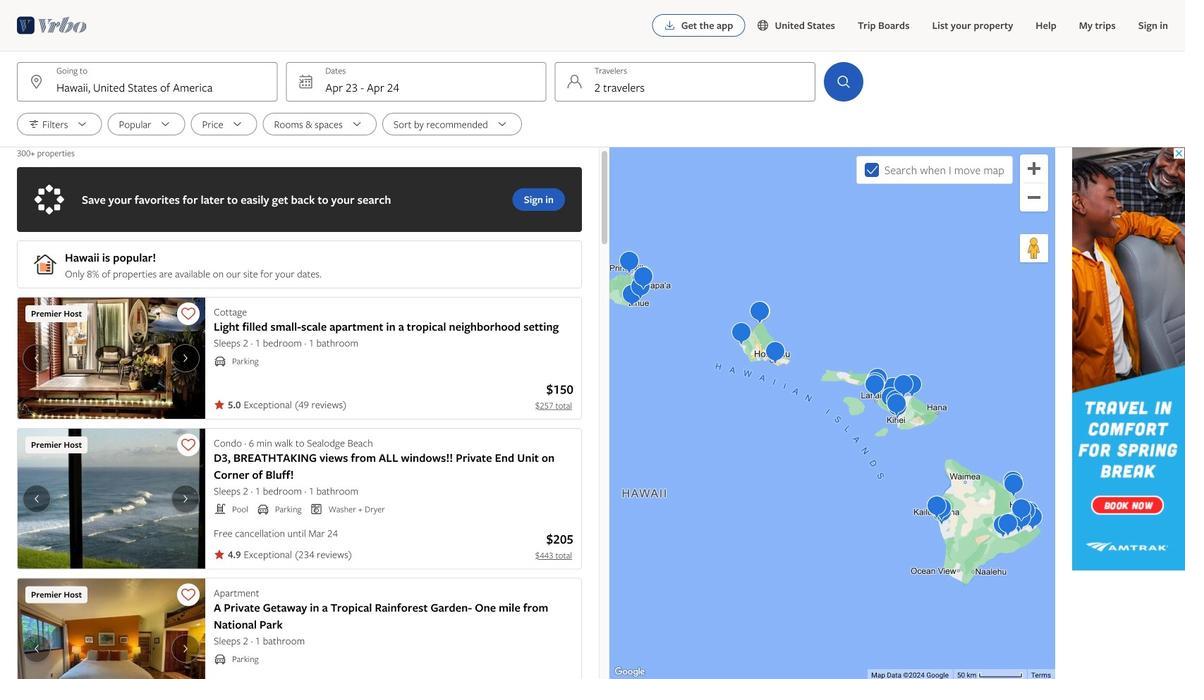 Task type: describe. For each thing, give the bounding box(es) containing it.
show next image for d3, breathtaking views from all windows!! private end unit on corner of bluff! image
[[177, 494, 194, 505]]

nighttime view of entry. solar lights on patio and string lights in yard image
[[17, 297, 205, 420]]

small image for nighttime view of entry. solar lights on patio and string lights in yard image
[[214, 355, 227, 368]]

waves from the alcove window image
[[17, 428, 205, 570]]

search image
[[836, 73, 853, 90]]

3 small image from the left
[[310, 503, 323, 516]]

2 small image from the left
[[257, 503, 270, 516]]

show previous image for light filled small-scale apartment in a tropical neighborhood setting image
[[28, 353, 45, 364]]

small image for room image
[[214, 653, 227, 666]]

download the app button image
[[665, 20, 676, 31]]

0 vertical spatial small image
[[757, 19, 775, 32]]

vrbo logo image
[[17, 14, 87, 37]]



Task type: locate. For each thing, give the bounding box(es) containing it.
1 xsmall image from the top
[[214, 399, 225, 411]]

1 horizontal spatial small image
[[257, 503, 270, 516]]

1 small image from the left
[[214, 503, 227, 516]]

map region
[[610, 148, 1056, 680]]

0 vertical spatial xsmall image
[[214, 399, 225, 411]]

google image
[[613, 666, 647, 680]]

show next image for light filled small-scale apartment in a tropical neighborhood setting image
[[177, 353, 194, 364]]

show previous image for d3, breathtaking views from all windows!! private end unit on corner of bluff! image
[[28, 494, 45, 505]]

small image
[[214, 503, 227, 516], [257, 503, 270, 516], [310, 503, 323, 516]]

2 horizontal spatial small image
[[310, 503, 323, 516]]

2 xsmall image from the top
[[214, 549, 225, 561]]

small image
[[757, 19, 775, 32], [214, 355, 227, 368], [214, 653, 227, 666]]

room image
[[17, 578, 205, 680]]

show next image for a private getaway in a tropical rainforest garden- one mile from national park image
[[177, 644, 194, 655]]

show previous image for a private getaway in a tropical rainforest garden- one mile from national park image
[[28, 644, 45, 655]]

1 vertical spatial small image
[[214, 355, 227, 368]]

xsmall image
[[214, 399, 225, 411], [214, 549, 225, 561]]

1 vertical spatial xsmall image
[[214, 549, 225, 561]]

0 horizontal spatial small image
[[214, 503, 227, 516]]

2 vertical spatial small image
[[214, 653, 227, 666]]



Task type: vqa. For each thing, say whether or not it's contained in the screenshot.
5/5
no



